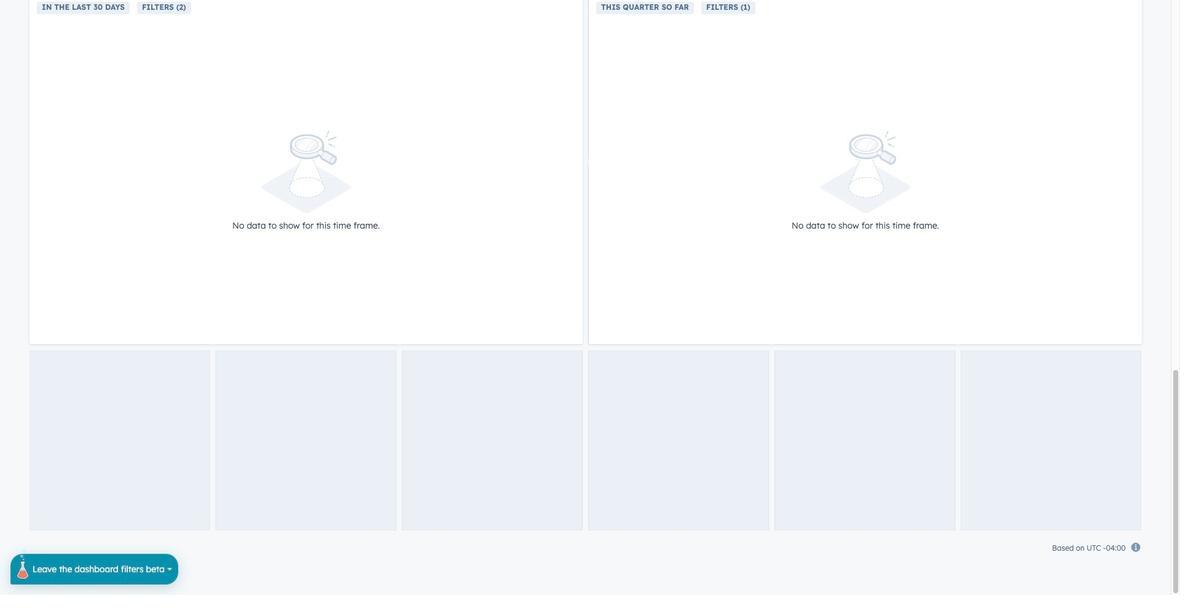 Task type: vqa. For each thing, say whether or not it's contained in the screenshot.
Link opens in a new window icon at the left bottom of page
no



Task type: describe. For each thing, give the bounding box(es) containing it.
chat conversation totals by chatflow element
[[589, 0, 1143, 344]]

chat conversation closed totals by rep element
[[30, 0, 583, 344]]



